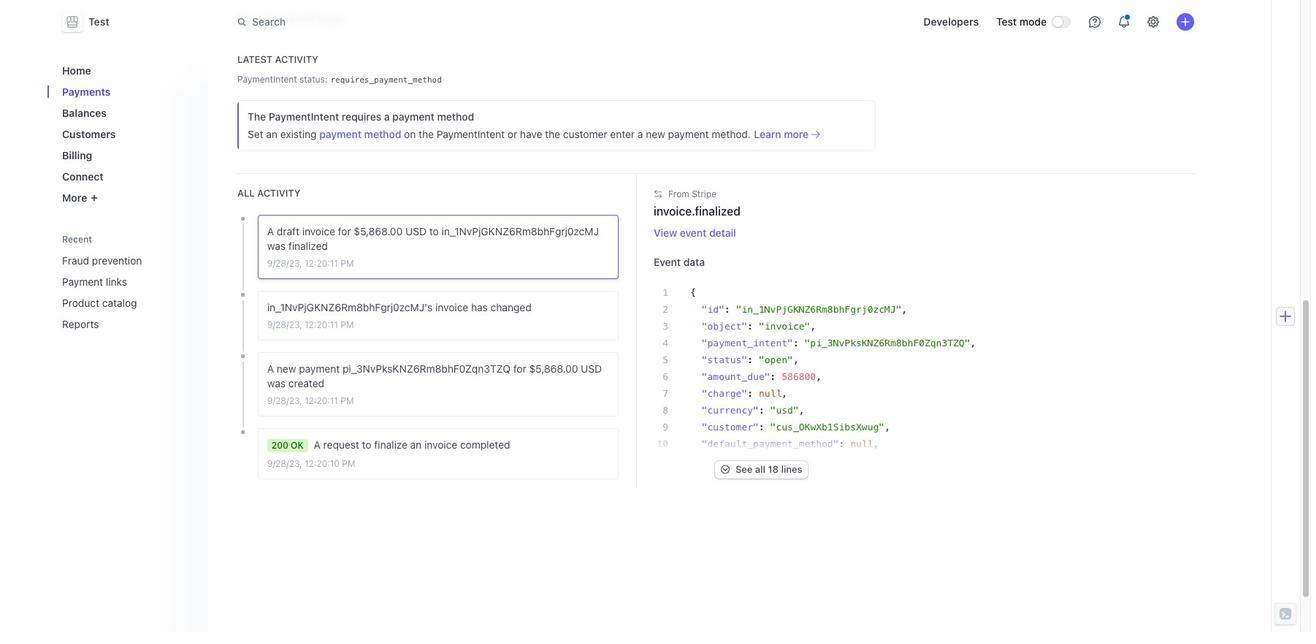 Task type: describe. For each thing, give the bounding box(es) containing it.
test button
[[62, 12, 124, 32]]

links
[[106, 275, 127, 288]]

status:
[[300, 74, 328, 85]]

usd inside "a new payment pi_3nvpksknz6rm8bhf0zqn3tzq for $5,868.00 usd was created 9/28/23, 12:20:11 pm"
[[581, 363, 602, 375]]

lines
[[781, 464, 803, 475]]

all
[[755, 464, 766, 475]]

product catalog
[[62, 297, 137, 309]]

payment links
[[62, 275, 127, 288]]

learn more link
[[754, 127, 821, 142]]

reports link
[[56, 312, 176, 336]]

test mode
[[997, 15, 1047, 28]]

"id"
[[702, 304, 725, 315]]

invoice.finalized
[[654, 205, 741, 218]]

586800
[[782, 371, 816, 382]]

existing
[[280, 128, 317, 141]]

1 vertical spatial an
[[410, 439, 422, 451]]

catalog
[[102, 297, 137, 309]]

usd inside the 'a draft invoice for $5,868.00 usd to in_1nvpjgknz6rm8bhfgrj0zcmj was finalized 9/28/23, 12:20:11 pm'
[[406, 225, 427, 238]]

latest activity
[[237, 54, 318, 65]]

and
[[287, 10, 313, 27]]

balances link
[[56, 101, 197, 125]]

home link
[[56, 58, 197, 83]]

"status"
[[702, 355, 748, 366]]

payment
[[62, 275, 103, 288]]

a request to finalize an invoice completed
[[314, 439, 510, 451]]

: down "invoice"
[[793, 338, 799, 349]]

learn
[[754, 128, 782, 141]]

"in_1nvpjgknz6rm8bhfgrj0zcmj"
[[736, 304, 902, 315]]

9/28/23, inside in_1nvpjgknz6rm8bhfgrj0zcmj's invoice has changed 9/28/23, 12:20:11 pm
[[267, 320, 302, 331]]

ok
[[291, 440, 304, 451]]

"customer"
[[702, 422, 759, 433]]

all activity
[[237, 187, 301, 199]]

connect
[[62, 170, 104, 183]]

4 9/28/23, from the top
[[267, 458, 302, 469]]

see all 18 lines
[[736, 464, 803, 475]]

test for test mode
[[997, 15, 1017, 28]]

{
[[690, 287, 696, 298]]

invoice inside the 'a draft invoice for $5,868.00 usd to in_1nvpjgknz6rm8bhfgrj0zcmj was finalized 9/28/23, 12:20:11 pm'
[[302, 225, 335, 238]]

view event detail link
[[654, 226, 1180, 241]]

reports
[[62, 318, 99, 330]]

fraud prevention
[[62, 254, 142, 267]]

customer
[[563, 128, 608, 141]]

finalize
[[374, 439, 408, 451]]

12:20:10
[[305, 458, 340, 469]]

test for test
[[88, 15, 109, 28]]

to inside the 'a draft invoice for $5,868.00 usd to in_1nvpjgknz6rm8bhfgrj0zcmj was finalized 9/28/23, 12:20:11 pm'
[[430, 225, 439, 238]]

2 vertical spatial invoice
[[425, 439, 458, 451]]

logs
[[316, 10, 345, 27]]

balances
[[62, 107, 107, 119]]

2 the from the left
[[545, 128, 560, 141]]

"open"
[[759, 355, 793, 366]]

1 vertical spatial method
[[364, 128, 401, 141]]

was inside "a new payment pi_3nvpksknz6rm8bhf0zqn3tzq for $5,868.00 usd was created 9/28/23, 12:20:11 pm"
[[267, 377, 286, 390]]

18
[[768, 464, 779, 475]]

12:20:11 inside the 'a draft invoice for $5,868.00 usd to in_1nvpjgknz6rm8bhfgrj0zcmj was finalized 9/28/23, 12:20:11 pm'
[[305, 258, 338, 269]]

recent
[[62, 234, 92, 245]]

: left "usd"
[[759, 405, 765, 416]]

requires
[[342, 111, 382, 123]]

events and logs
[[237, 10, 345, 27]]

billing link
[[56, 143, 197, 167]]

4 pin to navigation image from the top
[[183, 318, 195, 330]]

"amount_due"
[[702, 371, 770, 382]]

mode
[[1020, 15, 1047, 28]]

data
[[684, 256, 705, 268]]

pin to navigation image for links
[[183, 276, 195, 288]]

view event detail
[[654, 227, 736, 239]]

all
[[237, 187, 255, 199]]

200 ok
[[272, 440, 304, 451]]

1 the from the left
[[419, 128, 434, 141]]

more button
[[56, 186, 197, 210]]

payment inside "a new payment pi_3nvpksknz6rm8bhf0zqn3tzq for $5,868.00 usd was created 9/28/23, 12:20:11 pm"
[[299, 363, 340, 375]]

"invoice"
[[759, 321, 811, 332]]

recent element
[[47, 248, 208, 336]]

: down "payment_intent"
[[748, 355, 753, 366]]

"pi_3nvpksknz6rm8bhf0zqn3tzq"
[[805, 338, 971, 349]]

2 vertical spatial a
[[314, 439, 321, 451]]

pi_3nvpksknz6rm8bhf0zqn3tzq
[[343, 363, 511, 375]]

a for a draft invoice for $5,868.00 usd to in_1nvpjgknz6rm8bhfgrj0zcmj was finalized
[[267, 225, 274, 238]]

set an existing payment method on the paymentintent or have the customer enter a new payment method.
[[248, 128, 751, 141]]

have
[[520, 128, 542, 141]]

pin to navigation image for catalog
[[183, 297, 195, 309]]

core navigation links element
[[56, 58, 197, 210]]

pm inside the 'a draft invoice for $5,868.00 usd to in_1nvpjgknz6rm8bhfgrj0zcmj was finalized 9/28/23, 12:20:11 pm'
[[341, 258, 354, 269]]

1 horizontal spatial new
[[646, 128, 666, 141]]

from stripe
[[668, 189, 717, 200]]

1 horizontal spatial method
[[437, 111, 474, 123]]

settings image
[[1148, 16, 1160, 28]]

$5,868.00 inside the 'a draft invoice for $5,868.00 usd to in_1nvpjgknz6rm8bhfgrj0zcmj was finalized 9/28/23, 12:20:11 pm'
[[354, 225, 403, 238]]

Search text field
[[229, 8, 641, 35]]

enter
[[610, 128, 635, 141]]

home
[[62, 64, 91, 77]]

billing
[[62, 149, 92, 161]]

"object"
[[702, 321, 748, 332]]



Task type: locate. For each thing, give the bounding box(es) containing it.
0 horizontal spatial test
[[88, 15, 109, 28]]

paymentintent down latest activity
[[237, 74, 297, 85]]

invoice left completed
[[425, 439, 458, 451]]

pm down request
[[342, 458, 355, 469]]

a inside the 'a draft invoice for $5,868.00 usd to in_1nvpjgknz6rm8bhfgrj0zcmj was finalized 9/28/23, 12:20:11 pm'
[[267, 225, 274, 238]]

3 pin to navigation image from the top
[[183, 297, 195, 309]]

"charge"
[[702, 388, 748, 399]]

activity for in_1nvpjgknz6rm8bhfgrj0zcmj's invoice has changed
[[257, 187, 301, 199]]

9/28/23,
[[267, 258, 302, 269], [267, 320, 302, 331], [267, 396, 302, 407], [267, 458, 302, 469]]

method up the set an existing payment method on the paymentintent or have the customer enter a new payment method.
[[437, 111, 474, 123]]

payment down the paymentintent requires a payment method
[[320, 128, 362, 141]]

a right requires
[[384, 111, 390, 123]]

2 vertical spatial 12:20:11
[[305, 396, 338, 407]]

method
[[437, 111, 474, 123], [364, 128, 401, 141]]

customers
[[62, 128, 116, 140]]

12:20:11 down finalized
[[305, 258, 338, 269]]

paymentintent status: requires_payment_method
[[237, 74, 442, 85]]

the
[[248, 111, 266, 123]]

0 vertical spatial null
[[759, 388, 782, 399]]

12:20:11 inside "a new payment pi_3nvpksknz6rm8bhf0zqn3tzq for $5,868.00 usd was created 9/28/23, 12:20:11 pm"
[[305, 396, 338, 407]]

an
[[266, 128, 278, 141], [410, 439, 422, 451]]

from
[[668, 189, 690, 200]]

changed
[[491, 301, 532, 314]]

new right enter
[[646, 128, 666, 141]]

1 horizontal spatial to
[[430, 225, 439, 238]]

developers link
[[918, 10, 985, 34]]

payment up created
[[299, 363, 340, 375]]

0 vertical spatial to
[[430, 225, 439, 238]]

1 vertical spatial a
[[267, 363, 274, 375]]

svg image
[[721, 465, 730, 474]]

pm up in_1nvpjgknz6rm8bhfgrj0zcmj's
[[341, 258, 354, 269]]

0 vertical spatial invoice
[[302, 225, 335, 238]]

0 horizontal spatial $5,868.00
[[354, 225, 403, 238]]

1 horizontal spatial a
[[638, 128, 643, 141]]

0 horizontal spatial usd
[[406, 225, 427, 238]]

0 vertical spatial new
[[646, 128, 666, 141]]

for down changed
[[514, 363, 527, 375]]

test up home
[[88, 15, 109, 28]]

0 horizontal spatial to
[[362, 439, 372, 451]]

method left on
[[364, 128, 401, 141]]

1 vertical spatial new
[[277, 363, 296, 375]]

0 horizontal spatial an
[[266, 128, 278, 141]]

the right on
[[419, 128, 434, 141]]

invoice
[[302, 225, 335, 238], [436, 301, 469, 314], [425, 439, 458, 451]]

: up "default_payment_method"
[[759, 422, 765, 433]]

clear history image
[[183, 235, 192, 243]]

test
[[88, 15, 109, 28], [997, 15, 1017, 28]]

1 horizontal spatial usd
[[581, 363, 602, 375]]

new inside "a new payment pi_3nvpksknz6rm8bhf0zqn3tzq for $5,868.00 usd was created 9/28/23, 12:20:11 pm"
[[277, 363, 296, 375]]

payment method link
[[320, 128, 401, 141]]

0 vertical spatial usd
[[406, 225, 427, 238]]

9/28/23, inside the 'a draft invoice for $5,868.00 usd to in_1nvpjgknz6rm8bhfgrj0zcmj was finalized 9/28/23, 12:20:11 pm'
[[267, 258, 302, 269]]

: up "payment_intent"
[[748, 321, 753, 332]]

payments link
[[56, 80, 197, 104]]

help image
[[1090, 16, 1101, 28]]

see
[[736, 464, 753, 475]]

requires_payment_method
[[331, 76, 442, 85]]

1 pin to navigation image from the top
[[183, 255, 195, 266]]

{ "id" : "in_1nvpjgknz6rm8bhfgrj0zcmj" , "object" : "invoice" , "payment_intent" : "pi_3nvpksknz6rm8bhf0zqn3tzq" , "status" : "open" , "amount_due" : 586800 , "charge" : null , "currency" : "usd" , "customer" : "cus_okwxb1sibsxwug" , "default_payment_method" : null ,
[[690, 287, 976, 450]]

0 vertical spatial method
[[437, 111, 474, 123]]

,
[[902, 304, 908, 315], [811, 321, 816, 332], [971, 338, 976, 349], [793, 355, 799, 366], [816, 371, 822, 382], [782, 388, 788, 399], [799, 405, 805, 416], [885, 422, 891, 433], [873, 439, 879, 450]]

for right draft on the left
[[338, 225, 351, 238]]

was left created
[[267, 377, 286, 390]]

a draft invoice for $5,868.00 usd to in_1nvpjgknz6rm8bhfgrj0zcmj was finalized 9/28/23, 12:20:11 pm
[[267, 225, 599, 269]]

0 vertical spatial $5,868.00
[[354, 225, 403, 238]]

activity for set an existing
[[275, 54, 318, 65]]

1 vertical spatial was
[[267, 377, 286, 390]]

a inside "a new payment pi_3nvpksknz6rm8bhf0zqn3tzq for $5,868.00 usd was created 9/28/23, 12:20:11 pm"
[[267, 363, 274, 375]]

has
[[471, 301, 488, 314]]

pm inside in_1nvpjgknz6rm8bhfgrj0zcmj's invoice has changed 9/28/23, 12:20:11 pm
[[341, 320, 354, 331]]

Search search field
[[229, 8, 641, 35]]

an right the set
[[266, 128, 278, 141]]

latest
[[237, 54, 273, 65]]

the right have
[[545, 128, 560, 141]]

12:20:11 down created
[[305, 396, 338, 407]]

0 vertical spatial a
[[384, 111, 390, 123]]

1 horizontal spatial the
[[545, 128, 560, 141]]

pin to navigation image
[[183, 255, 195, 266], [183, 276, 195, 288], [183, 297, 195, 309], [183, 318, 195, 330]]

event data
[[654, 256, 705, 268]]

for inside the 'a draft invoice for $5,868.00 usd to in_1nvpjgknz6rm8bhfgrj0zcmj was finalized 9/28/23, 12:20:11 pm'
[[338, 225, 351, 238]]

finalized
[[289, 240, 328, 252]]

$5,868.00
[[354, 225, 403, 238], [529, 363, 578, 375]]

1 vertical spatial invoice
[[436, 301, 469, 314]]

0 vertical spatial paymentintent
[[237, 74, 297, 85]]

payment left method. at the top
[[668, 128, 709, 141]]

0 horizontal spatial null
[[759, 388, 782, 399]]

2 pin to navigation image from the top
[[183, 276, 195, 288]]

in_1nvpjgknz6rm8bhfgrj0zcmj's invoice has changed 9/28/23, 12:20:11 pm
[[267, 301, 532, 331]]

developers
[[924, 15, 979, 28]]

1 9/28/23, from the top
[[267, 258, 302, 269]]

paymentintent up the existing
[[269, 111, 339, 123]]

9/28/23, inside "a new payment pi_3nvpksknz6rm8bhf0zqn3tzq for $5,868.00 usd was created 9/28/23, 12:20:11 pm"
[[267, 396, 302, 407]]

1 horizontal spatial test
[[997, 15, 1017, 28]]

connect link
[[56, 164, 197, 189]]

9/28/23, up created
[[267, 320, 302, 331]]

new up created
[[277, 363, 296, 375]]

method.
[[712, 128, 751, 141]]

: down "open" at the right bottom
[[770, 371, 776, 382]]

payment links link
[[56, 270, 176, 294]]

invoice left has
[[436, 301, 469, 314]]

0 horizontal spatial method
[[364, 128, 401, 141]]

12:20:11 down in_1nvpjgknz6rm8bhfgrj0zcmj's
[[305, 320, 338, 331]]

:
[[725, 304, 730, 315], [748, 321, 753, 332], [793, 338, 799, 349], [748, 355, 753, 366], [770, 371, 776, 382], [748, 388, 753, 399], [759, 405, 765, 416], [759, 422, 765, 433], [839, 439, 845, 450]]

request
[[323, 439, 359, 451]]

null up "usd"
[[759, 388, 782, 399]]

set
[[248, 128, 263, 141]]

0 vertical spatial was
[[267, 240, 286, 252]]

200
[[272, 440, 289, 451]]

more
[[784, 128, 809, 141]]

3 12:20:11 from the top
[[305, 396, 338, 407]]

activity right all
[[257, 187, 301, 199]]

usd
[[406, 225, 427, 238], [581, 363, 602, 375]]

events
[[237, 10, 284, 27]]

1 horizontal spatial for
[[514, 363, 527, 375]]

completed
[[460, 439, 510, 451]]

on
[[404, 128, 416, 141]]

1 12:20:11 from the top
[[305, 258, 338, 269]]

payment up on
[[393, 111, 435, 123]]

in_1nvpjgknz6rm8bhfgrj0zcmj
[[442, 225, 599, 238]]

2 test from the left
[[997, 15, 1017, 28]]

see all 18 lines button
[[715, 461, 808, 479]]

product
[[62, 297, 99, 309]]

"currency"
[[702, 405, 759, 416]]

fraud prevention link
[[56, 248, 176, 273]]

pm up request
[[341, 396, 354, 407]]

in_1nvpjgknz6rm8bhfgrj0zcmj's
[[267, 301, 433, 314]]

$5,868.00 inside "a new payment pi_3nvpksknz6rm8bhf0zqn3tzq for $5,868.00 usd was created 9/28/23, 12:20:11 pm"
[[529, 363, 578, 375]]

0 horizontal spatial new
[[277, 363, 296, 375]]

learn more
[[754, 128, 809, 141]]

notifications image
[[1119, 16, 1130, 28]]

pm
[[341, 258, 354, 269], [341, 320, 354, 331], [341, 396, 354, 407], [342, 458, 355, 469]]

1 horizontal spatial $5,868.00
[[529, 363, 578, 375]]

0 vertical spatial activity
[[275, 54, 318, 65]]

"payment_intent"
[[702, 338, 793, 349]]

more
[[62, 191, 87, 204]]

2 9/28/23, from the top
[[267, 320, 302, 331]]

1 vertical spatial a
[[638, 128, 643, 141]]

1 horizontal spatial an
[[410, 439, 422, 451]]

1 vertical spatial null
[[851, 439, 873, 450]]

pm inside "a new payment pi_3nvpksknz6rm8bhf0zqn3tzq for $5,868.00 usd was created 9/28/23, 12:20:11 pm"
[[341, 396, 354, 407]]

1 horizontal spatial null
[[851, 439, 873, 450]]

event
[[654, 256, 681, 268]]

2 was from the top
[[267, 377, 286, 390]]

created
[[289, 377, 324, 390]]

: up "object"
[[725, 304, 730, 315]]

1 vertical spatial for
[[514, 363, 527, 375]]

1 test from the left
[[88, 15, 109, 28]]

pm down in_1nvpjgknz6rm8bhfgrj0zcmj's
[[341, 320, 354, 331]]

test inside button
[[88, 15, 109, 28]]

: down "cus_okwxb1sibsxwug"
[[839, 439, 845, 450]]

was down draft on the left
[[267, 240, 286, 252]]

9/28/23, down created
[[267, 396, 302, 407]]

activity up status:
[[275, 54, 318, 65]]

null
[[759, 388, 782, 399], [851, 439, 873, 450]]

recent navigation links element
[[47, 227, 208, 336]]

0 vertical spatial an
[[266, 128, 278, 141]]

detail
[[709, 227, 736, 239]]

a right enter
[[638, 128, 643, 141]]

the paymentintent requires a payment method
[[248, 111, 474, 123]]

0 horizontal spatial the
[[419, 128, 434, 141]]

: down "amount_due"
[[748, 388, 753, 399]]

12:20:11 inside in_1nvpjgknz6rm8bhfgrj0zcmj's invoice has changed 9/28/23, 12:20:11 pm
[[305, 320, 338, 331]]

0 vertical spatial 12:20:11
[[305, 258, 338, 269]]

"default_payment_method"
[[702, 439, 839, 450]]

1 vertical spatial to
[[362, 439, 372, 451]]

for inside "a new payment pi_3nvpksknz6rm8bhf0zqn3tzq for $5,868.00 usd was created 9/28/23, 12:20:11 pm"
[[514, 363, 527, 375]]

1 vertical spatial usd
[[581, 363, 602, 375]]

event
[[680, 227, 707, 239]]

0 vertical spatial a
[[267, 225, 274, 238]]

9/28/23, down 200 ok
[[267, 458, 302, 469]]

1 vertical spatial 12:20:11
[[305, 320, 338, 331]]

fraud
[[62, 254, 89, 267]]

to
[[430, 225, 439, 238], [362, 439, 372, 451]]

invoice up finalized
[[302, 225, 335, 238]]

an right finalize
[[410, 439, 422, 451]]

view
[[654, 227, 677, 239]]

activity
[[275, 54, 318, 65], [257, 187, 301, 199]]

paymentintent left or
[[437, 128, 505, 141]]

paymentintent
[[237, 74, 297, 85], [269, 111, 339, 123], [437, 128, 505, 141]]

2 vertical spatial paymentintent
[[437, 128, 505, 141]]

test left mode
[[997, 15, 1017, 28]]

1 vertical spatial $5,868.00
[[529, 363, 578, 375]]

0 vertical spatial for
[[338, 225, 351, 238]]

a for a new payment pi_3nvpksknz6rm8bhf0zqn3tzq for $5,868.00 usd was created
[[267, 363, 274, 375]]

1 vertical spatial activity
[[257, 187, 301, 199]]

1 vertical spatial paymentintent
[[269, 111, 339, 123]]

was inside the 'a draft invoice for $5,868.00 usd to in_1nvpjgknz6rm8bhfgrj0zcmj was finalized 9/28/23, 12:20:11 pm'
[[267, 240, 286, 252]]

0 horizontal spatial a
[[384, 111, 390, 123]]

draft
[[277, 225, 300, 238]]

2 12:20:11 from the top
[[305, 320, 338, 331]]

stripe
[[692, 189, 717, 200]]

null down "cus_okwxb1sibsxwug"
[[851, 439, 873, 450]]

0 horizontal spatial for
[[338, 225, 351, 238]]

payment
[[393, 111, 435, 123], [320, 128, 362, 141], [668, 128, 709, 141], [299, 363, 340, 375]]

payments
[[62, 85, 111, 98]]

3 9/28/23, from the top
[[267, 396, 302, 407]]

9/28/23, down finalized
[[267, 258, 302, 269]]

search
[[252, 15, 286, 28]]

pin to navigation image for prevention
[[183, 255, 195, 266]]

invoice inside in_1nvpjgknz6rm8bhfgrj0zcmj's invoice has changed 9/28/23, 12:20:11 pm
[[436, 301, 469, 314]]

1 was from the top
[[267, 240, 286, 252]]



Task type: vqa. For each thing, say whether or not it's contained in the screenshot.
leftmost The Volume
no



